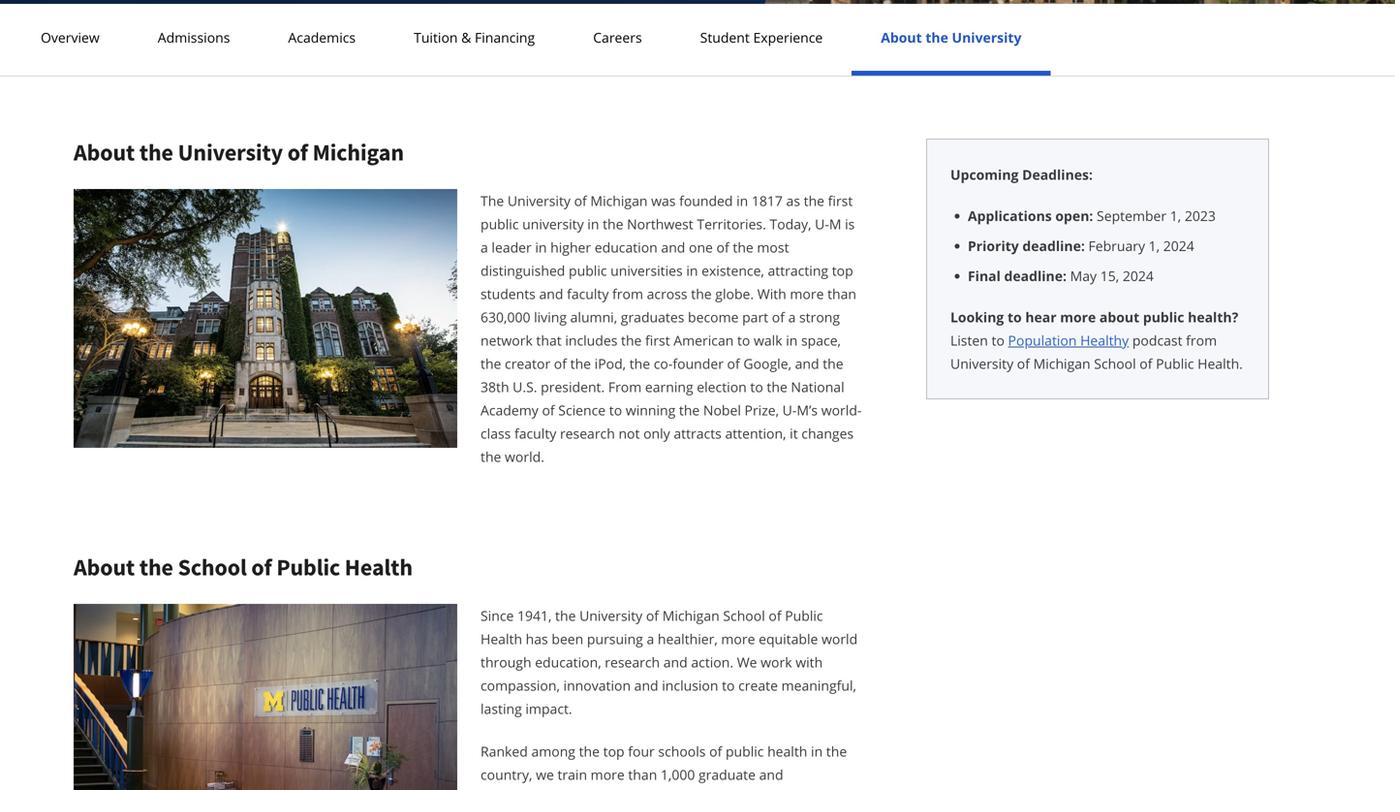 Task type: vqa. For each thing, say whether or not it's contained in the screenshot.
coursera image
no



Task type: describe. For each thing, give the bounding box(es) containing it.
1, for september
[[1171, 206, 1182, 225]]

has
[[526, 630, 548, 648]]

630,000
[[481, 308, 531, 326]]

graduates
[[621, 308, 685, 326]]

1 vertical spatial faculty
[[515, 424, 557, 443]]

changes
[[802, 424, 854, 443]]

strong
[[800, 308, 841, 326]]

includes
[[565, 331, 618, 349]]

15,
[[1101, 267, 1120, 285]]

google,
[[744, 354, 792, 373]]

with
[[796, 653, 823, 671]]

than inside the university of michigan was founded in 1817 as the first public university in the northwest territories. today, u-m is a leader in higher education and one of the most distinguished public universities in existence, attracting top students and faculty from across the globe. with more than 630,000 living alumni, graduates become part of a strong network that includes the first american to walk in space, the creator of the ipod, the co-founder of google, and the 38th u.s. president. from earning election to the national academy of science to winning the nobel prize, u-m's world- class faculty research not only attracts attention, it changes the world.
[[828, 285, 857, 303]]

pursuing
[[587, 630, 644, 648]]

to left hear
[[1008, 308, 1022, 326]]

0 horizontal spatial u-
[[783, 401, 797, 419]]

world
[[822, 630, 858, 648]]

ipod,
[[595, 354, 626, 373]]

priority
[[968, 237, 1020, 255]]

upcoming deadlines:
[[951, 165, 1093, 184]]

through
[[481, 653, 532, 671]]

podcast
[[1133, 331, 1183, 349]]

&
[[462, 28, 471, 47]]

among
[[532, 742, 576, 760]]

research inside the university of michigan was founded in 1817 as the first public university in the northwest territories. today, u-m is a leader in higher education and one of the most distinguished public universities in existence, attracting top students and faculty from across the globe. with more than 630,000 living alumni, graduates become part of a strong network that includes the first american to walk in space, the creator of the ipod, the co-founder of google, and the 38th u.s. president. from earning election to the national academy of science to winning the nobel prize, u-m's world- class faculty research not only attracts attention, it changes the world.
[[560, 424, 615, 443]]

space,
[[802, 331, 841, 349]]

health.
[[1198, 354, 1244, 373]]

michigan inside the university of michigan was founded in 1817 as the first public university in the northwest territories. today, u-m is a leader in higher education and one of the most distinguished public universities in existence, attracting top students and faculty from across the globe. with more than 630,000 living alumni, graduates become part of a strong network that includes the first american to walk in space, the creator of the ipod, the co-founder of google, and the 38th u.s. president. from earning election to the national academy of science to winning the nobel prize, u-m's world- class faculty research not only attracts attention, it changes the world.
[[591, 191, 648, 210]]

education
[[595, 238, 658, 256]]

universities
[[611, 261, 683, 280]]

to right listen
[[992, 331, 1005, 349]]

been
[[552, 630, 584, 648]]

1941,
[[518, 606, 552, 625]]

ranked
[[481, 742, 528, 760]]

u.s.
[[513, 378, 538, 396]]

public inside ranked among the top four schools of public health in the country, we train more than 1,000 graduate and undergraduate students each year. with more than 1
[[726, 742, 764, 760]]

more right train
[[591, 765, 625, 784]]

1817
[[752, 191, 783, 210]]

0 vertical spatial first
[[829, 191, 853, 210]]

2024 for final deadline: may 15, 2024
[[1123, 267, 1154, 285]]

in left 1817 at right top
[[737, 191, 749, 210]]

list item containing priority deadline:
[[968, 236, 1246, 256]]

more inside since 1941, the university of michigan school of public health has been pursuing a healthier, more equitable world through education, research and action. we work with compassion, innovation and inclusion to create meaningful, lasting impact.
[[722, 630, 756, 648]]

and up the national
[[796, 354, 820, 373]]

country,
[[481, 765, 533, 784]]

1 vertical spatial first
[[646, 331, 671, 349]]

to inside since 1941, the university of michigan school of public health has been pursuing a healthier, more equitable world through education, research and action. we work with compassion, innovation and inclusion to create meaningful, lasting impact.
[[722, 676, 735, 695]]

hear
[[1026, 308, 1057, 326]]

existence,
[[702, 261, 765, 280]]

national
[[791, 378, 845, 396]]

founder
[[673, 354, 724, 373]]

in right 'walk'
[[786, 331, 798, 349]]

since
[[481, 606, 514, 625]]

university for about the university of michigan
[[178, 138, 283, 167]]

1,000
[[661, 765, 695, 784]]

september
[[1097, 206, 1167, 225]]

as
[[787, 191, 801, 210]]

deadline: for priority deadline:
[[1023, 237, 1086, 255]]

listen
[[951, 331, 989, 349]]

about the university
[[881, 28, 1022, 47]]

looking to hear more about public health? listen to population healthy
[[951, 308, 1239, 349]]

about
[[1100, 308, 1140, 326]]

1 horizontal spatial u-
[[815, 215, 830, 233]]

nobel
[[704, 401, 741, 419]]

about the school of public health
[[74, 553, 413, 582]]

since 1941, the university of michigan school of public health has been pursuing a healthier, more equitable world through education, research and action. we work with compassion, innovation and inclusion to create meaningful, lasting impact.
[[481, 606, 858, 718]]

and down northwest
[[662, 238, 686, 256]]

1 vertical spatial school
[[178, 553, 247, 582]]

we
[[737, 653, 758, 671]]

graduate
[[699, 765, 756, 784]]

education,
[[535, 653, 602, 671]]

university
[[523, 215, 584, 233]]

ranked among the top four schools of public health in the country, we train more than 1,000 graduate and undergraduate students each year. with more than 1
[[481, 742, 847, 790]]

in up higher
[[588, 215, 600, 233]]

the university of michigan was founded in 1817 as the first public university in the northwest territories. today, u-m is a leader in higher education and one of the most distinguished public universities in existence, attracting top students and faculty from across the globe. with more than 630,000 living alumni, graduates become part of a strong network that includes the first american to walk in space, the creator of the ipod, the co-founder of google, and the 38th u.s. president. from earning election to the national academy of science to winning the nobel prize, u-m's world- class faculty research not only attracts attention, it changes the world.
[[481, 191, 862, 466]]

most
[[757, 238, 790, 256]]

38th
[[481, 378, 509, 396]]

northwest
[[627, 215, 694, 233]]

from inside podcast from university of michigan school of public health.
[[1187, 331, 1218, 349]]

final deadline: may 15, 2024
[[968, 267, 1154, 285]]

top inside ranked among the top four schools of public health in the country, we train more than 1,000 graduate and undergraduate students each year. with more than 1
[[604, 742, 625, 760]]

of inside ranked among the top four schools of public health in the country, we train more than 1,000 graduate and undergraduate students each year. with more than 1
[[710, 742, 723, 760]]

that
[[536, 331, 562, 349]]

four
[[628, 742, 655, 760]]

winning
[[626, 401, 676, 419]]

and inside ranked among the top four schools of public health in the country, we train more than 1,000 graduate and undergraduate students each year. with more than 1
[[760, 765, 784, 784]]

with inside the university of michigan was founded in 1817 as the first public university in the northwest territories. today, u-m is a leader in higher education and one of the most distinguished public universities in existence, attracting top students and faculty from across the globe. with more than 630,000 living alumni, graduates become part of a strong network that includes the first american to walk in space, the creator of the ipod, the co-founder of google, and the 38th u.s. president. from earning election to the national academy of science to winning the nobel prize, u-m's world- class faculty research not only attracts attention, it changes the world.
[[758, 285, 787, 303]]

february
[[1089, 237, 1146, 255]]

applications open: september 1, 2023
[[968, 206, 1216, 225]]

undergraduate
[[481, 789, 576, 790]]

university inside since 1941, the university of michigan school of public health has been pursuing a healthier, more equitable world through education, research and action. we work with compassion, innovation and inclusion to create meaningful, lasting impact.
[[580, 606, 643, 625]]

higher
[[551, 238, 591, 256]]

was
[[652, 191, 676, 210]]

looking
[[951, 308, 1005, 326]]

to up prize,
[[751, 378, 764, 396]]

from
[[609, 378, 642, 396]]

tuition & financing link
[[408, 28, 541, 47]]

science
[[559, 401, 606, 419]]

earning
[[646, 378, 694, 396]]

public inside looking to hear more about public health? listen to population healthy
[[1144, 308, 1185, 326]]

list containing applications open:
[[959, 206, 1246, 286]]

academics
[[288, 28, 356, 47]]

tuition
[[414, 28, 458, 47]]

experience
[[754, 28, 823, 47]]

health inside since 1941, the university of michigan school of public health has been pursuing a healthier, more equitable world through education, research and action. we work with compassion, innovation and inclusion to create meaningful, lasting impact.
[[481, 630, 523, 648]]

financing
[[475, 28, 535, 47]]

admissions link
[[152, 28, 236, 47]]

become
[[688, 308, 739, 326]]

about for about the school of public health
[[74, 553, 135, 582]]

innovation
[[564, 676, 631, 695]]

in down university
[[535, 238, 547, 256]]

a inside since 1941, the university of michigan school of public health has been pursuing a healthier, more equitable world through education, research and action. we work with compassion, innovation and inclusion to create meaningful, lasting impact.
[[647, 630, 655, 648]]

the inside since 1941, the university of michigan school of public health has been pursuing a healthier, more equitable world through education, research and action. we work with compassion, innovation and inclusion to create meaningful, lasting impact.
[[556, 606, 576, 625]]

the
[[481, 191, 504, 210]]



Task type: locate. For each thing, give the bounding box(es) containing it.
open:
[[1056, 206, 1094, 225]]

to left 'walk'
[[738, 331, 751, 349]]

and
[[662, 238, 686, 256], [539, 285, 564, 303], [796, 354, 820, 373], [664, 653, 688, 671], [635, 676, 659, 695], [760, 765, 784, 784]]

and down health on the right of page
[[760, 765, 784, 784]]

1 vertical spatial students
[[580, 789, 635, 790]]

in right health on the right of page
[[811, 742, 823, 760]]

school inside podcast from university of michigan school of public health.
[[1095, 354, 1137, 373]]

1 vertical spatial than
[[629, 765, 658, 784]]

about the university link
[[876, 28, 1028, 47]]

michigan inside since 1941, the university of michigan school of public health has been pursuing a healthier, more equitable world through education, research and action. we work with compassion, innovation and inclusion to create meaningful, lasting impact.
[[663, 606, 720, 625]]

only
[[644, 424, 671, 443]]

careers link
[[588, 28, 648, 47]]

1 horizontal spatial school
[[724, 606, 766, 625]]

0 vertical spatial 2024
[[1164, 237, 1195, 255]]

final
[[968, 267, 1001, 285]]

1 horizontal spatial from
[[1187, 331, 1218, 349]]

globe.
[[716, 285, 754, 303]]

0 horizontal spatial top
[[604, 742, 625, 760]]

to down 'action.'
[[722, 676, 735, 695]]

university
[[952, 28, 1022, 47], [178, 138, 283, 167], [508, 191, 571, 210], [951, 354, 1014, 373], [580, 606, 643, 625]]

list
[[959, 206, 1246, 286]]

2 vertical spatial a
[[647, 630, 655, 648]]

top inside the university of michigan was founded in 1817 as the first public university in the northwest territories. today, u-m is a leader in higher education and one of the most distinguished public universities in existence, attracting top students and faculty from across the globe. with more than 630,000 living alumni, graduates become part of a strong network that includes the first american to walk in space, the creator of the ipod, the co-founder of google, and the 38th u.s. president. from earning election to the national academy of science to winning the nobel prize, u-m's world- class faculty research not only attracts attention, it changes the world.
[[832, 261, 854, 280]]

to
[[1008, 308, 1022, 326], [738, 331, 751, 349], [992, 331, 1005, 349], [751, 378, 764, 396], [610, 401, 623, 419], [722, 676, 735, 695]]

research down pursuing
[[605, 653, 660, 671]]

careers
[[593, 28, 642, 47]]

president.
[[541, 378, 605, 396]]

research inside since 1941, the university of michigan school of public health has been pursuing a healthier, more equitable world through education, research and action. we work with compassion, innovation and inclusion to create meaningful, lasting impact.
[[605, 653, 660, 671]]

more
[[790, 285, 824, 303], [1061, 308, 1097, 326], [722, 630, 756, 648], [591, 765, 625, 784], [739, 789, 773, 790]]

0 horizontal spatial health
[[345, 553, 413, 582]]

than up each
[[629, 765, 658, 784]]

0 vertical spatial public
[[1157, 354, 1195, 373]]

public inside since 1941, the university of michigan school of public health has been pursuing a healthier, more equitable world through education, research and action. we work with compassion, innovation and inclusion to create meaningful, lasting impact.
[[785, 606, 824, 625]]

more inside the university of michigan was founded in 1817 as the first public university in the northwest territories. today, u-m is a leader in higher education and one of the most distinguished public universities in existence, attracting top students and faculty from across the globe. with more than 630,000 living alumni, graduates become part of a strong network that includes the first american to walk in space, the creator of the ipod, the co-founder of google, and the 38th u.s. president. from earning election to the national academy of science to winning the nobel prize, u-m's world- class faculty research not only attracts attention, it changes the world.
[[790, 285, 824, 303]]

american
[[674, 331, 734, 349]]

0 vertical spatial students
[[481, 285, 536, 303]]

0 vertical spatial than
[[828, 285, 857, 303]]

compassion,
[[481, 676, 560, 695]]

train
[[558, 765, 587, 784]]

faculty up "world."
[[515, 424, 557, 443]]

u-
[[815, 215, 830, 233], [783, 401, 797, 419]]

deadline:
[[1023, 237, 1086, 255], [1005, 267, 1067, 285]]

1 horizontal spatial public
[[785, 606, 824, 625]]

university inside the university of michigan was founded in 1817 as the first public university in the northwest territories. today, u-m is a leader in higher education and one of the most distinguished public universities in existence, attracting top students and faculty from across the globe. with more than 630,000 living alumni, graduates become part of a strong network that includes the first american to walk in space, the creator of the ipod, the co-founder of google, and the 38th u.s. president. from earning election to the national academy of science to winning the nobel prize, u-m's world- class faculty research not only attracts attention, it changes the world.
[[508, 191, 571, 210]]

from down health?
[[1187, 331, 1218, 349]]

part
[[743, 308, 769, 326]]

1 horizontal spatial with
[[758, 285, 787, 303]]

create
[[739, 676, 778, 695]]

0 vertical spatial top
[[832, 261, 854, 280]]

1 horizontal spatial health
[[481, 630, 523, 648]]

1 vertical spatial about
[[74, 138, 135, 167]]

1 vertical spatial health
[[481, 630, 523, 648]]

more up population healthy link
[[1061, 308, 1097, 326]]

1 vertical spatial list item
[[968, 236, 1246, 256]]

2024 right the 15,
[[1123, 267, 1154, 285]]

0 horizontal spatial public
[[277, 553, 340, 582]]

students inside ranked among the top four schools of public health in the country, we train more than 1,000 graduate and undergraduate students each year. with more than 1
[[580, 789, 635, 790]]

list item containing final deadline:
[[968, 266, 1246, 286]]

1 horizontal spatial first
[[829, 191, 853, 210]]

1, for february
[[1149, 237, 1160, 255]]

we
[[536, 765, 554, 784]]

2023
[[1185, 206, 1216, 225]]

0 vertical spatial school
[[1095, 354, 1137, 373]]

0 horizontal spatial from
[[613, 285, 644, 303]]

public down higher
[[569, 261, 607, 280]]

election
[[697, 378, 747, 396]]

0 vertical spatial list item
[[968, 206, 1246, 226]]

faculty up 'alumni,'
[[567, 285, 609, 303]]

than up strong on the right
[[828, 285, 857, 303]]

university inside podcast from university of michigan school of public health.
[[951, 354, 1014, 373]]

1 horizontal spatial than
[[777, 789, 806, 790]]

more inside looking to hear more about public health? listen to population healthy
[[1061, 308, 1097, 326]]

in down one
[[687, 261, 698, 280]]

admissions
[[158, 28, 230, 47]]

about
[[881, 28, 923, 47], [74, 138, 135, 167], [74, 553, 135, 582]]

and left 'inclusion'
[[635, 676, 659, 695]]

0 vertical spatial health
[[345, 553, 413, 582]]

2 vertical spatial about
[[74, 553, 135, 582]]

0 vertical spatial u-
[[815, 215, 830, 233]]

with up part
[[758, 285, 787, 303]]

more down attracting
[[790, 285, 824, 303]]

a right pursuing
[[647, 630, 655, 648]]

list item down the february
[[968, 266, 1246, 286]]

2 vertical spatial public
[[785, 606, 824, 625]]

research down science
[[560, 424, 615, 443]]

may
[[1071, 267, 1097, 285]]

academics link
[[283, 28, 362, 47]]

a left strong on the right
[[789, 308, 796, 326]]

0 vertical spatial deadline:
[[1023, 237, 1086, 255]]

2 horizontal spatial than
[[828, 285, 857, 303]]

deadline: for final deadline:
[[1005, 267, 1067, 285]]

first
[[829, 191, 853, 210], [646, 331, 671, 349]]

not
[[619, 424, 640, 443]]

students down train
[[580, 789, 635, 790]]

2 vertical spatial school
[[724, 606, 766, 625]]

students inside the university of michigan was founded in 1817 as the first public university in the northwest territories. today, u-m is a leader in higher education and one of the most distinguished public universities in existence, attracting top students and faculty from across the globe. with more than 630,000 living alumni, graduates become part of a strong network that includes the first american to walk in space, the creator of the ipod, the co-founder of google, and the 38th u.s. president. from earning election to the national academy of science to winning the nobel prize, u-m's world- class faculty research not only attracts attention, it changes the world.
[[481, 285, 536, 303]]

0 vertical spatial from
[[613, 285, 644, 303]]

from inside the university of michigan was founded in 1817 as the first public university in the northwest territories. today, u-m is a leader in higher education and one of the most distinguished public universities in existence, attracting top students and faculty from across the globe. with more than 630,000 living alumni, graduates become part of a strong network that includes the first american to walk in space, the creator of the ipod, the co-founder of google, and the 38th u.s. president. from earning election to the national academy of science to winning the nobel prize, u-m's world- class faculty research not only attracts attention, it changes the world.
[[613, 285, 644, 303]]

and down 'healthier,'
[[664, 653, 688, 671]]

2 vertical spatial than
[[777, 789, 806, 790]]

0 vertical spatial faculty
[[567, 285, 609, 303]]

a left "leader"
[[481, 238, 488, 256]]

school
[[1095, 354, 1137, 373], [178, 553, 247, 582], [724, 606, 766, 625]]

2 horizontal spatial school
[[1095, 354, 1137, 373]]

public up podcast
[[1144, 308, 1185, 326]]

1 horizontal spatial faculty
[[567, 285, 609, 303]]

upcoming
[[951, 165, 1019, 184]]

applications
[[968, 206, 1053, 225]]

founded
[[680, 191, 733, 210]]

1, right the february
[[1149, 237, 1160, 255]]

2024 down 2023
[[1164, 237, 1195, 255]]

2 horizontal spatial public
[[1157, 354, 1195, 373]]

with
[[758, 285, 787, 303], [706, 789, 736, 790]]

equitable
[[759, 630, 819, 648]]

students up 630,000
[[481, 285, 536, 303]]

public down the
[[481, 215, 519, 233]]

m
[[830, 215, 842, 233]]

1 vertical spatial top
[[604, 742, 625, 760]]

0 vertical spatial with
[[758, 285, 787, 303]]

1 horizontal spatial students
[[580, 789, 635, 790]]

m's
[[797, 401, 818, 419]]

0 horizontal spatial faculty
[[515, 424, 557, 443]]

student experience
[[701, 28, 823, 47]]

1 horizontal spatial a
[[647, 630, 655, 648]]

1 vertical spatial a
[[789, 308, 796, 326]]

with inside ranked among the top four schools of public health in the country, we train more than 1,000 graduate and undergraduate students each year. with more than 1
[[706, 789, 736, 790]]

0 horizontal spatial than
[[629, 765, 658, 784]]

from down universities at the top left
[[613, 285, 644, 303]]

0 vertical spatial research
[[560, 424, 615, 443]]

1 vertical spatial from
[[1187, 331, 1218, 349]]

more up we
[[722, 630, 756, 648]]

0 horizontal spatial students
[[481, 285, 536, 303]]

first down graduates
[[646, 331, 671, 349]]

2 vertical spatial list item
[[968, 266, 1246, 286]]

it
[[790, 424, 798, 443]]

world-
[[822, 401, 862, 419]]

1, left 2023
[[1171, 206, 1182, 225]]

meaningful,
[[782, 676, 857, 695]]

and up living
[[539, 285, 564, 303]]

alumni,
[[571, 308, 618, 326]]

territories.
[[697, 215, 767, 233]]

deadline: up final deadline: may 15, 2024 at the right
[[1023, 237, 1086, 255]]

first up m
[[829, 191, 853, 210]]

2 list item from the top
[[968, 236, 1246, 256]]

student experience link
[[695, 28, 829, 47]]

school inside since 1941, the university of michigan school of public health has been pursuing a healthier, more equitable world through education, research and action. we work with compassion, innovation and inclusion to create meaningful, lasting impact.
[[724, 606, 766, 625]]

0 horizontal spatial a
[[481, 238, 488, 256]]

1,
[[1171, 206, 1182, 225], [1149, 237, 1160, 255]]

1 vertical spatial research
[[605, 653, 660, 671]]

1 horizontal spatial 2024
[[1164, 237, 1195, 255]]

university for about the university
[[952, 28, 1022, 47]]

with down graduate
[[706, 789, 736, 790]]

tuition & financing
[[414, 28, 535, 47]]

about for about the university of michigan
[[74, 138, 135, 167]]

health?
[[1189, 308, 1239, 326]]

1 vertical spatial with
[[706, 789, 736, 790]]

population
[[1009, 331, 1077, 349]]

list item containing applications open:
[[968, 206, 1246, 226]]

podcast from university of michigan school of public health.
[[951, 331, 1244, 373]]

2 horizontal spatial a
[[789, 308, 796, 326]]

0 horizontal spatial with
[[706, 789, 736, 790]]

top right attracting
[[832, 261, 854, 280]]

in inside ranked among the top four schools of public health in the country, we train more than 1,000 graduate and undergraduate students each year. with more than 1
[[811, 742, 823, 760]]

than down health on the right of page
[[777, 789, 806, 790]]

list item up the 15,
[[968, 236, 1246, 256]]

0 vertical spatial 1,
[[1171, 206, 1182, 225]]

top left the four
[[604, 742, 625, 760]]

network
[[481, 331, 533, 349]]

from
[[613, 285, 644, 303], [1187, 331, 1218, 349]]

1 vertical spatial 1,
[[1149, 237, 1160, 255]]

overview
[[41, 28, 100, 47]]

inclusion
[[662, 676, 719, 695]]

health
[[768, 742, 808, 760]]

0 horizontal spatial 1,
[[1149, 237, 1160, 255]]

deadlines:
[[1023, 165, 1093, 184]]

creator
[[505, 354, 551, 373]]

michigan inside podcast from university of michigan school of public health.
[[1034, 354, 1091, 373]]

0 horizontal spatial 2024
[[1123, 267, 1154, 285]]

public up graduate
[[726, 742, 764, 760]]

u- up the it
[[783, 401, 797, 419]]

deadline: up hear
[[1005, 267, 1067, 285]]

list item
[[968, 206, 1246, 226], [968, 236, 1246, 256], [968, 266, 1246, 286]]

faculty
[[567, 285, 609, 303], [515, 424, 557, 443]]

0 vertical spatial about
[[881, 28, 923, 47]]

research
[[560, 424, 615, 443], [605, 653, 660, 671]]

1 horizontal spatial top
[[832, 261, 854, 280]]

healthy
[[1081, 331, 1130, 349]]

1 vertical spatial deadline:
[[1005, 267, 1067, 285]]

u- left is
[[815, 215, 830, 233]]

prize,
[[745, 401, 779, 419]]

living
[[534, 308, 567, 326]]

action.
[[692, 653, 734, 671]]

more down graduate
[[739, 789, 773, 790]]

0 vertical spatial a
[[481, 238, 488, 256]]

public inside podcast from university of michigan school of public health.
[[1157, 354, 1195, 373]]

2024 for priority deadline: february 1, 2024
[[1164, 237, 1195, 255]]

list item up the february
[[968, 206, 1246, 226]]

1 vertical spatial 2024
[[1123, 267, 1154, 285]]

1 horizontal spatial 1,
[[1171, 206, 1182, 225]]

is
[[845, 215, 855, 233]]

3 list item from the top
[[968, 266, 1246, 286]]

attracting
[[768, 261, 829, 280]]

1 list item from the top
[[968, 206, 1246, 226]]

university for podcast from university of michigan school of public health.
[[951, 354, 1014, 373]]

leader
[[492, 238, 532, 256]]

attracts
[[674, 424, 722, 443]]

about for about the university
[[881, 28, 923, 47]]

health
[[345, 553, 413, 582], [481, 630, 523, 648]]

1 vertical spatial public
[[277, 553, 340, 582]]

1 vertical spatial u-
[[783, 401, 797, 419]]

to down from
[[610, 401, 623, 419]]

year.
[[672, 789, 703, 790]]

0 horizontal spatial school
[[178, 553, 247, 582]]

0 horizontal spatial first
[[646, 331, 671, 349]]



